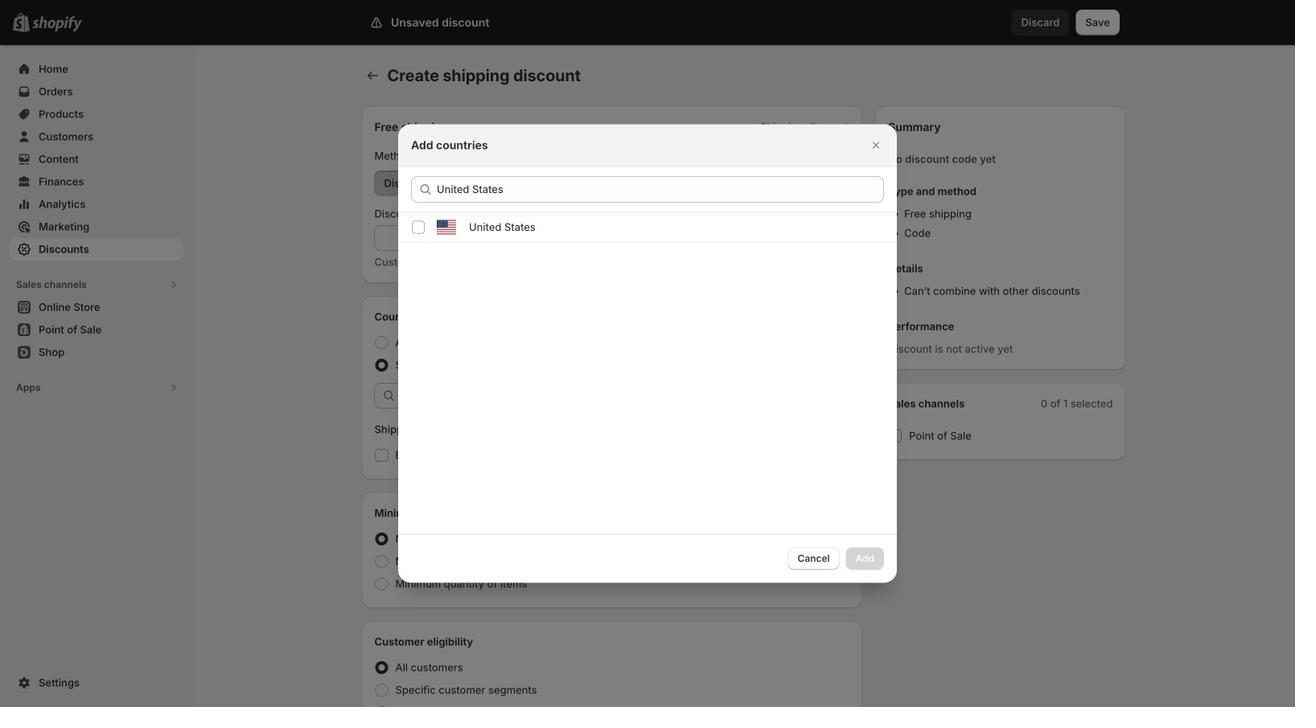 Task type: locate. For each thing, give the bounding box(es) containing it.
shopify image
[[32, 16, 82, 32]]

dialog
[[0, 124, 1295, 583]]

Search countries text field
[[437, 177, 884, 202]]



Task type: vqa. For each thing, say whether or not it's contained in the screenshot.
search countries text field
yes



